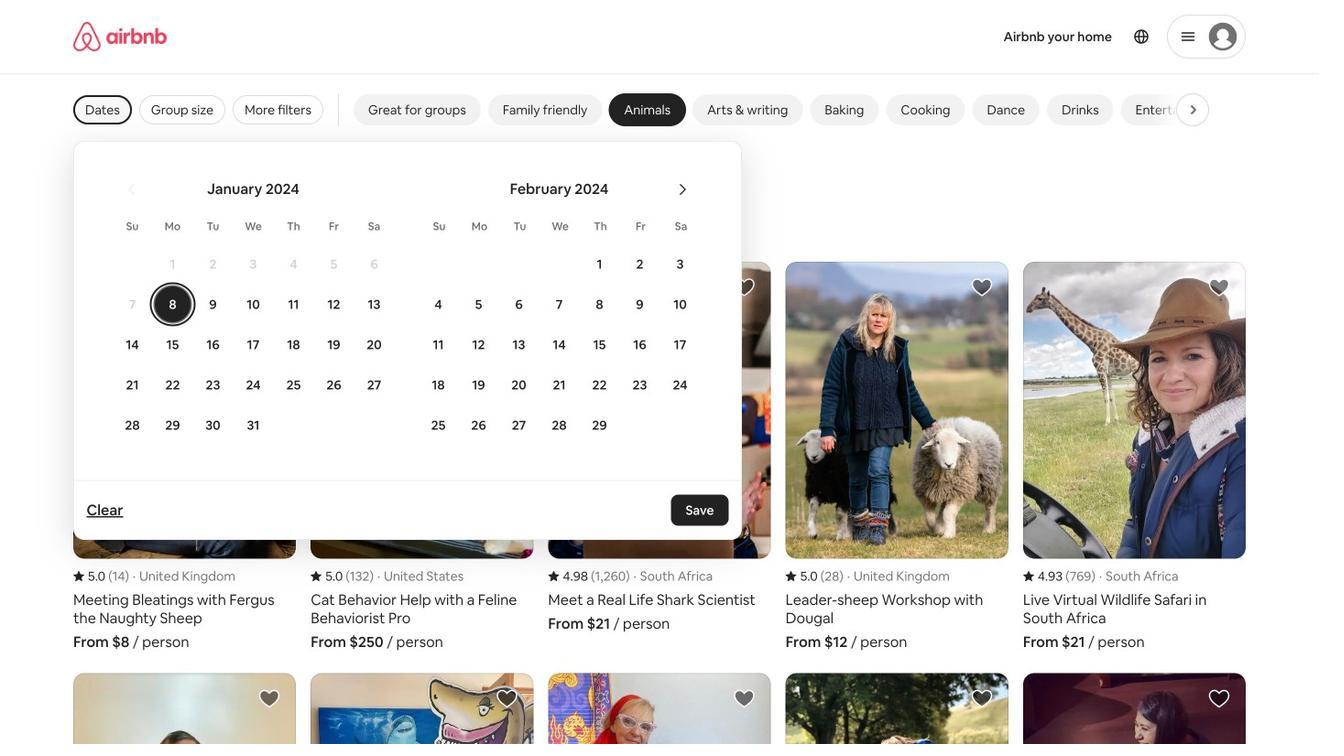 Task type: vqa. For each thing, say whether or not it's contained in the screenshot.
leftmost 5 "button"
no



Task type: describe. For each thing, give the bounding box(es) containing it.
meeting bleatings 
  with fergus the naughty sheep group
[[73, 262, 296, 652]]

arts & writing element
[[707, 102, 788, 118]]

rating 4.98 out of 5; 1,260 reviews image
[[548, 568, 630, 585]]

baking element
[[825, 102, 864, 118]]

meet a real life shark scientist group
[[548, 262, 771, 633]]

animals element
[[624, 102, 671, 118]]

profile element
[[819, 0, 1246, 73]]

rating 4.93 out of 5; 769 reviews image
[[1023, 568, 1096, 585]]

save this experience image for leader-sheep workshop with dougal group
[[971, 277, 993, 299]]

save this experience image for meet a real life shark scientist group
[[734, 277, 756, 299]]

save this experience image for live virtual wildlife safari in south africa group
[[1209, 277, 1231, 299]]

rating 5.0 out of 5; 14 reviews image
[[73, 568, 129, 585]]

cat behavior help with a feline behaviorist pro group
[[311, 262, 534, 652]]



Task type: locate. For each thing, give the bounding box(es) containing it.
save this experience image inside cat behavior help with a feline behaviorist pro group
[[496, 277, 518, 299]]

great for groups element
[[368, 102, 466, 118]]

cooking element
[[901, 102, 951, 118]]

calendar application
[[92, 160, 1320, 487]]

rating 5.0 out of 5; 132 reviews image
[[311, 568, 374, 585]]

save this experience image inside meet a real life shark scientist group
[[734, 277, 756, 299]]

leader-sheep workshop with dougal group
[[786, 262, 1009, 652]]

save this experience image inside leader-sheep workshop with dougal group
[[971, 277, 993, 299]]

live virtual wildlife safari in south africa group
[[1023, 262, 1246, 652]]

rating 5.0 out of 5; 28 reviews image
[[786, 568, 844, 585]]

drinks element
[[1062, 102, 1099, 118]]

save this experience image inside meeting bleatings 
  with fergus the naughty sheep group
[[259, 277, 281, 299]]

dance element
[[987, 102, 1025, 118]]

save this experience image
[[496, 277, 518, 299], [259, 688, 281, 710], [734, 688, 756, 710], [1209, 688, 1231, 710]]

save this experience image for meeting bleatings 
  with fergus the naughty sheep group
[[259, 277, 281, 299]]

save this experience image inside live virtual wildlife safari in south africa group
[[1209, 277, 1231, 299]]

entertainment element
[[1136, 102, 1221, 118]]

save this experience image
[[259, 277, 281, 299], [734, 277, 756, 299], [971, 277, 993, 299], [1209, 277, 1231, 299], [496, 688, 518, 710], [971, 688, 993, 710]]

family friendly element
[[503, 102, 588, 118]]



